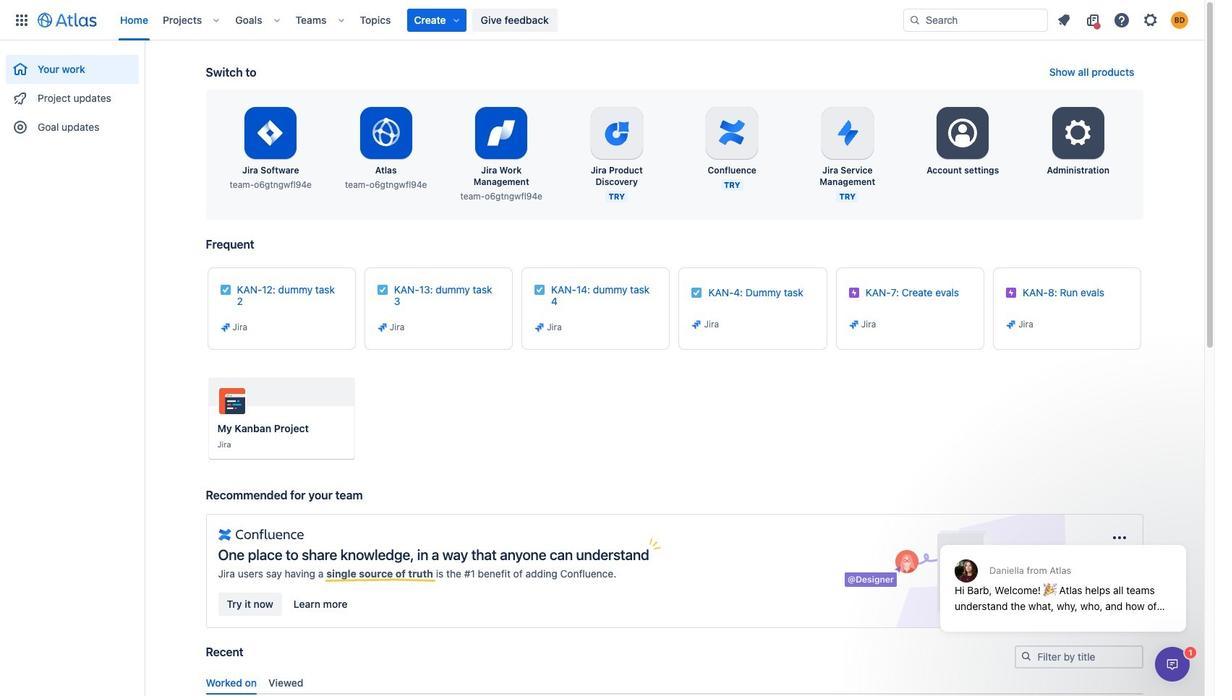 Task type: vqa. For each thing, say whether or not it's contained in the screenshot.
CONFLUENCE image
yes



Task type: describe. For each thing, give the bounding box(es) containing it.
settings image
[[946, 116, 980, 150]]

0 horizontal spatial settings image
[[1061, 116, 1096, 150]]

Search field
[[904, 8, 1048, 31]]

1 vertical spatial dialog
[[1155, 647, 1190, 682]]

notifications image
[[1055, 11, 1073, 29]]

0 vertical spatial dialog
[[933, 510, 1194, 643]]



Task type: locate. For each thing, give the bounding box(es) containing it.
group
[[6, 41, 139, 146]]

switch to... image
[[13, 11, 30, 29]]

0 vertical spatial settings image
[[1142, 11, 1160, 29]]

jira image
[[691, 319, 703, 331], [691, 319, 703, 331], [848, 319, 860, 331], [1006, 319, 1017, 331], [1006, 319, 1017, 331], [220, 322, 231, 334], [220, 322, 231, 334]]

search image
[[909, 14, 921, 26]]

cross-flow recommendation banner element
[[206, 488, 1143, 646]]

None search field
[[904, 8, 1048, 31]]

1 vertical spatial settings image
[[1061, 116, 1096, 150]]

top element
[[9, 0, 904, 40]]

Filter by title field
[[1016, 647, 1142, 668]]

account image
[[1171, 11, 1189, 29]]

search image
[[1020, 651, 1032, 663]]

jira image
[[848, 319, 860, 331], [377, 322, 388, 334], [377, 322, 388, 334], [534, 322, 546, 334], [534, 322, 546, 334]]

banner
[[0, 0, 1205, 41]]

tab list
[[200, 671, 1149, 695]]

1 horizontal spatial settings image
[[1142, 11, 1160, 29]]

confluence image
[[218, 527, 304, 544], [218, 527, 304, 544]]

dialog
[[933, 510, 1194, 643], [1155, 647, 1190, 682]]

settings image
[[1142, 11, 1160, 29], [1061, 116, 1096, 150]]

help image
[[1113, 11, 1131, 29]]



